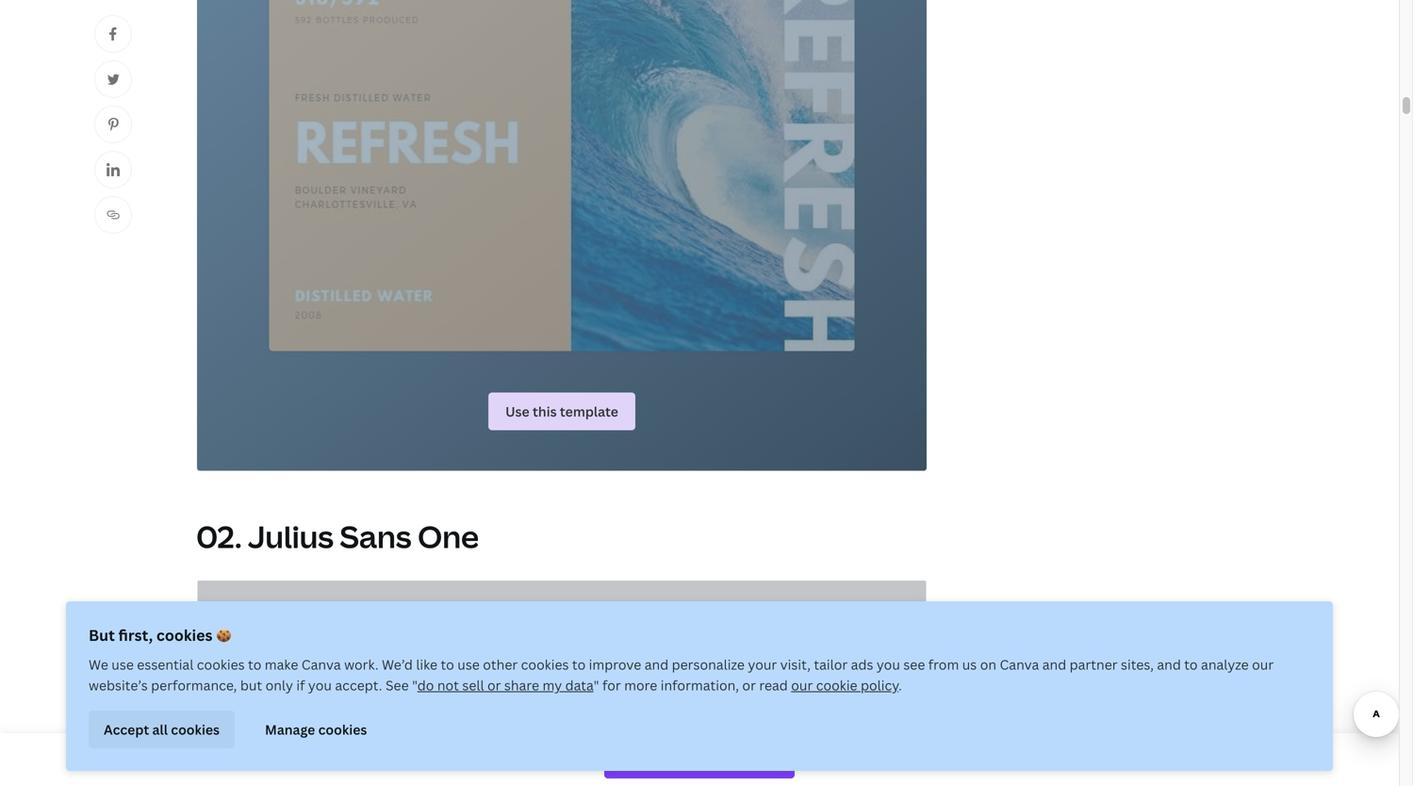 Task type: locate. For each thing, give the bounding box(es) containing it.
and
[[645, 656, 669, 674], [1043, 656, 1067, 674], [1158, 656, 1182, 674]]

cookies inside button
[[318, 721, 367, 739]]

cookies
[[156, 625, 213, 646], [197, 656, 245, 674], [521, 656, 569, 674], [171, 721, 220, 739], [318, 721, 367, 739]]

or
[[488, 677, 501, 695], [743, 677, 756, 695]]

manage cookies
[[265, 721, 367, 739]]

1 horizontal spatial you
[[877, 656, 901, 674]]

1 " from the left
[[412, 677, 418, 695]]

we'd
[[382, 656, 413, 674]]

canva right on
[[1000, 656, 1040, 674]]

cookies down accept.
[[318, 721, 367, 739]]

manage
[[265, 721, 315, 739]]

" right see on the left of page
[[412, 677, 418, 695]]

essential
[[137, 656, 194, 674]]

to up but
[[248, 656, 262, 674]]

1 horizontal spatial our
[[1253, 656, 1274, 674]]

0 horizontal spatial you
[[308, 677, 332, 695]]

02. julius sans one
[[196, 459, 479, 500]]

canva up if
[[302, 656, 341, 674]]

and up do not sell or share my data " for more information, or read our cookie policy .
[[645, 656, 669, 674]]

to right the like
[[441, 656, 454, 674]]

our right analyze
[[1253, 656, 1274, 674]]

0 horizontal spatial our
[[792, 677, 813, 695]]

" left for
[[594, 677, 599, 695]]

3 to from the left
[[572, 656, 586, 674]]

us
[[963, 656, 977, 674]]

use
[[112, 656, 134, 674], [458, 656, 480, 674]]

but
[[89, 625, 115, 646]]

information,
[[661, 677, 739, 695]]

1 horizontal spatial use
[[458, 656, 480, 674]]

use up website's at the left of page
[[112, 656, 134, 674]]

all
[[152, 721, 168, 739]]

to left analyze
[[1185, 656, 1198, 674]]

do not sell or share my data " for more information, or read our cookie policy .
[[418, 677, 902, 695]]

accept.
[[335, 677, 383, 695]]

0 horizontal spatial use
[[112, 656, 134, 674]]

canva
[[302, 656, 341, 674], [1000, 656, 1040, 674]]

0 horizontal spatial or
[[488, 677, 501, 695]]

analyze
[[1202, 656, 1249, 674]]

our down 'visit,' at the bottom right of page
[[792, 677, 813, 695]]

we use essential cookies to make canva work. we'd like to use other cookies to improve and personalize your visit, tailor ads you see from us on canva and partner sites, and to analyze our website's performance, but only if you accept. see "
[[89, 656, 1274, 695]]

and left partner
[[1043, 656, 1067, 674]]

your
[[748, 656, 777, 674]]

cookies down 🍪
[[197, 656, 245, 674]]

our inside we use essential cookies to make canva work. we'd like to use other cookies to improve and personalize your visit, tailor ads you see from us on canva and partner sites, and to analyze our website's performance, but only if you accept. see "
[[1253, 656, 1274, 674]]

1 horizontal spatial and
[[1043, 656, 1067, 674]]

you
[[877, 656, 901, 674], [308, 677, 332, 695]]

see
[[386, 677, 409, 695]]

or right sell
[[488, 677, 501, 695]]

2 use from the left
[[458, 656, 480, 674]]

our
[[1253, 656, 1274, 674], [792, 677, 813, 695]]

1 horizontal spatial "
[[594, 677, 599, 695]]

"
[[412, 677, 418, 695], [594, 677, 599, 695]]

cookies up essential
[[156, 625, 213, 646]]

0 horizontal spatial and
[[645, 656, 669, 674]]

and right sites,
[[1158, 656, 1182, 674]]

do
[[418, 677, 434, 695]]

cookies right all
[[171, 721, 220, 739]]

use up sell
[[458, 656, 480, 674]]

3 and from the left
[[1158, 656, 1182, 674]]

not
[[437, 677, 459, 695]]

read
[[760, 677, 788, 695]]

2 and from the left
[[1043, 656, 1067, 674]]

you right if
[[308, 677, 332, 695]]

1 and from the left
[[645, 656, 669, 674]]

0 horizontal spatial canva
[[302, 656, 341, 674]]

0 vertical spatial our
[[1253, 656, 1274, 674]]

if
[[297, 677, 305, 695]]

to
[[248, 656, 262, 674], [441, 656, 454, 674], [572, 656, 586, 674], [1185, 656, 1198, 674]]

or left read
[[743, 677, 756, 695]]

do not sell or share my data link
[[418, 677, 594, 695]]

1 horizontal spatial or
[[743, 677, 756, 695]]

0 horizontal spatial "
[[412, 677, 418, 695]]

but
[[240, 677, 262, 695]]

to up 'data'
[[572, 656, 586, 674]]

1 vertical spatial you
[[308, 677, 332, 695]]

4 to from the left
[[1185, 656, 1198, 674]]

2 horizontal spatial and
[[1158, 656, 1182, 674]]

we
[[89, 656, 108, 674]]

2 canva from the left
[[1000, 656, 1040, 674]]

accept all cookies
[[104, 721, 220, 739]]

you up policy
[[877, 656, 901, 674]]

1 horizontal spatial canva
[[1000, 656, 1040, 674]]

accept all cookies button
[[89, 711, 235, 749]]

make
[[265, 656, 298, 674]]

ads
[[851, 656, 874, 674]]



Task type: vqa. For each thing, say whether or not it's contained in the screenshot.
first 1 TB
no



Task type: describe. For each thing, give the bounding box(es) containing it.
share
[[504, 677, 540, 695]]

but first, cookies 🍪
[[89, 625, 231, 646]]

julius
[[248, 459, 334, 500]]

for
[[603, 677, 621, 695]]

1 or from the left
[[488, 677, 501, 695]]

visit,
[[781, 656, 811, 674]]

policy
[[861, 677, 899, 695]]

.
[[899, 677, 902, 695]]

sans
[[340, 459, 412, 500]]

more
[[625, 677, 658, 695]]

2 " from the left
[[594, 677, 599, 695]]

my
[[543, 677, 562, 695]]

see
[[904, 656, 926, 674]]

on
[[981, 656, 997, 674]]

performance,
[[151, 677, 237, 695]]

🍪
[[216, 625, 231, 646]]

only
[[266, 677, 293, 695]]

sell
[[462, 677, 484, 695]]

" inside we use essential cookies to make canva work. we'd like to use other cookies to improve and personalize your visit, tailor ads you see from us on canva and partner sites, and to analyze our website's performance, but only if you accept. see "
[[412, 677, 418, 695]]

cookie
[[816, 677, 858, 695]]

website's
[[89, 677, 148, 695]]

tailor
[[814, 656, 848, 674]]

work.
[[344, 656, 379, 674]]

1 to from the left
[[248, 656, 262, 674]]

partner
[[1070, 656, 1118, 674]]

one
[[418, 459, 479, 500]]

1 canva from the left
[[302, 656, 341, 674]]

improve
[[589, 656, 642, 674]]

first,
[[118, 625, 153, 646]]

02.
[[196, 459, 242, 500]]

2 or from the left
[[743, 677, 756, 695]]

data
[[565, 677, 594, 695]]

1 use from the left
[[112, 656, 134, 674]]

accept
[[104, 721, 149, 739]]

our cookie policy link
[[792, 677, 899, 695]]

2 to from the left
[[441, 656, 454, 674]]

other
[[483, 656, 518, 674]]

cookies up the 'my'
[[521, 656, 569, 674]]

manage cookies button
[[250, 711, 382, 749]]

from
[[929, 656, 959, 674]]

0 vertical spatial you
[[877, 656, 901, 674]]

cookies inside 'button'
[[171, 721, 220, 739]]

personalize
[[672, 656, 745, 674]]

sites,
[[1121, 656, 1154, 674]]

1 vertical spatial our
[[792, 677, 813, 695]]

like
[[416, 656, 438, 674]]



